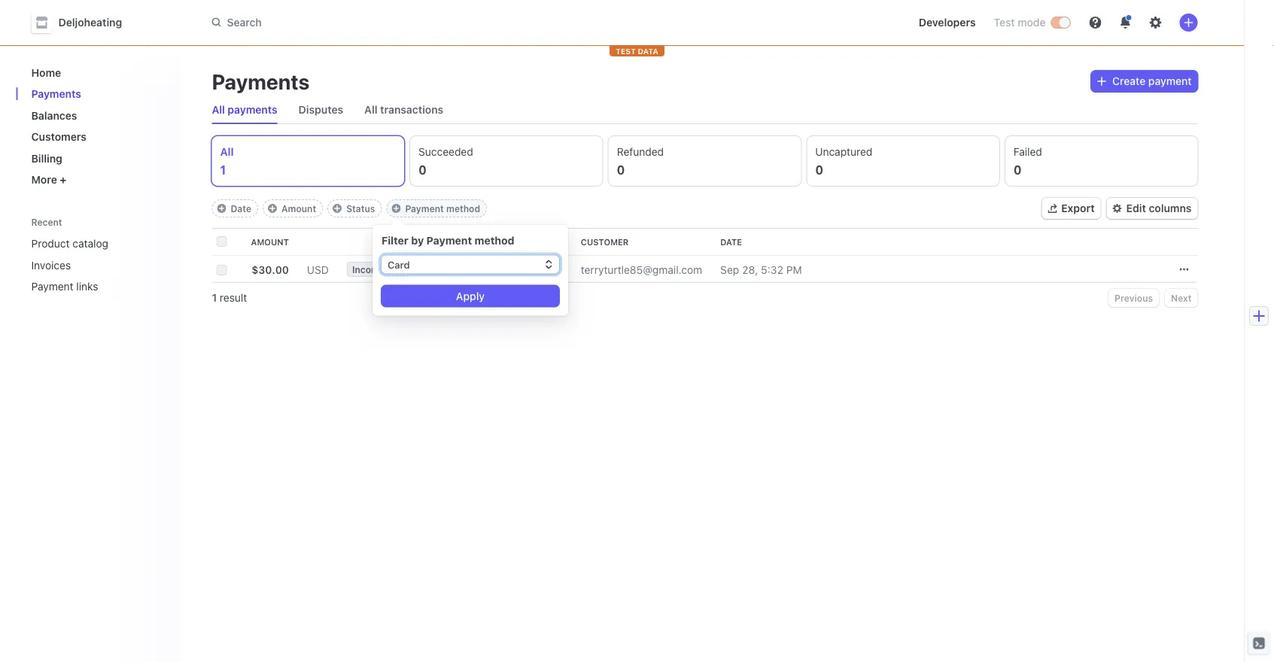 Task type: vqa. For each thing, say whether or not it's contained in the screenshot.


Task type: locate. For each thing, give the bounding box(es) containing it.
payment inside toolbar
[[405, 203, 444, 214]]

test
[[616, 47, 636, 55]]

all
[[212, 104, 225, 116], [365, 104, 378, 116], [220, 146, 234, 158]]

edit columns button
[[1107, 198, 1198, 219]]

export
[[1062, 202, 1095, 215]]

create payment
[[1113, 75, 1192, 87]]

previous
[[1115, 293, 1154, 303]]

create
[[1113, 75, 1146, 87]]

tab list
[[206, 96, 1198, 124], [212, 136, 1198, 186]]

filter
[[382, 234, 409, 247]]

all left transactions
[[365, 104, 378, 116]]

product catalog
[[31, 238, 108, 250]]

toolbar
[[212, 200, 487, 218]]

svg image
[[1098, 77, 1107, 86]]

sep
[[721, 263, 740, 276]]

all for payments
[[212, 104, 225, 116]]

date inside toolbar
[[231, 203, 251, 214]]

0
[[419, 163, 427, 177], [617, 163, 625, 177], [816, 163, 824, 177], [1014, 163, 1022, 177]]

all payments link
[[206, 99, 284, 120]]

filter by payment method
[[382, 234, 515, 247]]

0 down refunded
[[617, 163, 625, 177]]

payment for payment method
[[405, 203, 444, 214]]

next button
[[1166, 289, 1198, 307]]

all left the payments
[[212, 104, 225, 116]]

1 vertical spatial amount
[[251, 238, 289, 247]]

more
[[31, 174, 57, 186]]

0 vertical spatial amount
[[282, 203, 316, 214]]

recent element
[[16, 232, 182, 299]]

2 0 from the left
[[617, 163, 625, 177]]

home
[[31, 66, 61, 79]]

payment right add payment method icon
[[405, 203, 444, 214]]

payment links
[[31, 280, 98, 293]]

billing link
[[25, 146, 170, 171]]

0 down uncaptured on the top right of the page
[[816, 163, 824, 177]]

0 vertical spatial 1
[[220, 163, 226, 177]]

payment for payment links
[[31, 280, 73, 293]]

transactions
[[380, 104, 444, 116]]

all for transactions
[[365, 104, 378, 116]]

0 down failed
[[1014, 163, 1022, 177]]

0 inside failed 0
[[1014, 163, 1022, 177]]

1 horizontal spatial payments
[[212, 69, 310, 94]]

amount right add amount icon
[[282, 203, 316, 214]]

payment inside payment links link
[[31, 280, 73, 293]]

1 left result
[[212, 292, 217, 304]]

all payments
[[212, 104, 278, 116]]

customers link
[[25, 125, 170, 149]]

payment
[[1149, 75, 1192, 87]]

succeeded 0
[[419, 146, 473, 177]]

export button
[[1042, 198, 1101, 219]]

create payment button
[[1092, 71, 1198, 92]]

payment for invoice link
[[467, 257, 581, 282]]

search
[[227, 16, 262, 28]]

payment down invoices
[[31, 280, 73, 293]]

0 horizontal spatial payments
[[31, 88, 81, 100]]

0 horizontal spatial date
[[231, 203, 251, 214]]

more +
[[31, 174, 67, 186]]

all down all payments link
[[220, 146, 234, 158]]

recent navigation links element
[[16, 210, 182, 299]]

customer
[[581, 238, 629, 247]]

0 down succeeded
[[419, 163, 427, 177]]

0 for refunded 0
[[617, 163, 625, 177]]

add payment method image
[[392, 204, 401, 213]]

payment
[[405, 203, 444, 214], [427, 234, 472, 247], [467, 263, 510, 276], [31, 280, 73, 293]]

method up payment for invoice
[[475, 234, 515, 247]]

date up sep
[[721, 238, 742, 247]]

all transactions link
[[359, 99, 450, 120]]

result
[[220, 292, 247, 304]]

method up 'filter by payment method' on the left top of page
[[447, 203, 480, 214]]

test
[[994, 16, 1015, 29]]

test mode
[[994, 16, 1046, 29]]

payments up balances
[[31, 88, 81, 100]]

0 inside uncaptured 0
[[816, 163, 824, 177]]

for
[[512, 263, 526, 276]]

3 0 from the left
[[816, 163, 824, 177]]

0 vertical spatial tab list
[[206, 96, 1198, 124]]

Search search field
[[203, 9, 628, 36]]

1 vertical spatial date
[[721, 238, 742, 247]]

pm
[[787, 263, 802, 276]]

refunded
[[617, 146, 664, 158]]

payments
[[228, 104, 278, 116]]

1 vertical spatial tab list
[[212, 136, 1198, 186]]

date
[[231, 203, 251, 214], [721, 238, 742, 247]]

1 inside 'all 1'
[[220, 163, 226, 177]]

1 horizontal spatial date
[[721, 238, 742, 247]]

date right add date icon
[[231, 203, 251, 214]]

Search text field
[[203, 9, 628, 36]]

1 vertical spatial 1
[[212, 292, 217, 304]]

0 inside succeeded 0
[[419, 163, 427, 177]]

1 up add date icon
[[220, 163, 226, 177]]

sep 28, 5:32 pm link
[[721, 257, 1174, 282]]

1
[[220, 163, 226, 177], [212, 292, 217, 304]]

1 0 from the left
[[419, 163, 427, 177]]

0 inside refunded 0
[[617, 163, 625, 177]]

payments up the payments
[[212, 69, 310, 94]]

5:32
[[761, 263, 784, 276]]

payments
[[212, 69, 310, 94], [31, 88, 81, 100]]

payment down description
[[467, 263, 510, 276]]

payment inside payment for invoice link
[[467, 263, 510, 276]]

data
[[638, 47, 659, 55]]

failed
[[1014, 146, 1043, 158]]

amount up $30.00 on the top left
[[251, 238, 289, 247]]

0 vertical spatial date
[[231, 203, 251, 214]]

all for 1
[[220, 146, 234, 158]]

add status image
[[333, 204, 342, 213]]

amount
[[282, 203, 316, 214], [251, 238, 289, 247]]

1 horizontal spatial 1
[[220, 163, 226, 177]]

payment for invoice
[[467, 263, 563, 276]]

all 1
[[220, 146, 234, 177]]

4 0 from the left
[[1014, 163, 1022, 177]]

balances link
[[25, 103, 170, 128]]

add date image
[[217, 204, 226, 213]]

deljoheating
[[58, 16, 122, 29]]

method
[[447, 203, 480, 214], [475, 234, 515, 247]]

core navigation links element
[[25, 60, 170, 192]]



Task type: describe. For each thing, give the bounding box(es) containing it.
all transactions
[[365, 104, 444, 116]]

sep 28, 5:32 pm
[[721, 263, 802, 276]]

row actions image
[[1180, 265, 1189, 274]]

toolbar containing date
[[212, 200, 487, 218]]

$30.00 link
[[251, 257, 307, 282]]

usd
[[307, 263, 329, 276]]

payment for payment for invoice
[[467, 263, 510, 276]]

home link
[[25, 60, 170, 85]]

payment links link
[[25, 274, 149, 299]]

columns
[[1149, 202, 1192, 215]]

terryturtle85@gmail.com link
[[581, 257, 721, 282]]

1 result
[[212, 292, 247, 304]]

disputes
[[299, 104, 343, 116]]

customers
[[31, 131, 87, 143]]

test data
[[616, 47, 659, 55]]

product catalog link
[[25, 232, 149, 256]]

tab list containing 1
[[212, 136, 1198, 186]]

failed 0
[[1014, 146, 1043, 177]]

status
[[346, 203, 375, 214]]

0 for failed 0
[[1014, 163, 1022, 177]]

incomplete link
[[347, 256, 467, 283]]

add amount image
[[268, 204, 277, 213]]

developers
[[919, 16, 976, 29]]

deljoheating button
[[31, 12, 137, 33]]

tab list containing all payments
[[206, 96, 1198, 124]]

edit
[[1127, 202, 1147, 215]]

recent
[[31, 217, 62, 228]]

refunded 0
[[617, 146, 664, 177]]

invoices
[[31, 259, 71, 271]]

description
[[467, 238, 525, 247]]

payments inside core navigation links element
[[31, 88, 81, 100]]

payment right the by
[[427, 234, 472, 247]]

catalog
[[73, 238, 108, 250]]

product
[[31, 238, 70, 250]]

previous button
[[1109, 289, 1160, 307]]

links
[[76, 280, 98, 293]]

+
[[60, 174, 67, 186]]

balances
[[31, 109, 77, 122]]

terryturtle85@gmail.com
[[581, 263, 703, 276]]

28,
[[742, 263, 758, 276]]

settings image
[[1150, 17, 1162, 29]]

mode
[[1018, 16, 1046, 29]]

next
[[1172, 293, 1192, 303]]

edit columns
[[1127, 202, 1192, 215]]

0 for uncaptured 0
[[816, 163, 824, 177]]

disputes link
[[293, 99, 350, 120]]

0 vertical spatial method
[[447, 203, 480, 214]]

by
[[411, 234, 424, 247]]

apply button
[[382, 286, 559, 307]]

payment method
[[405, 203, 480, 214]]

0 horizontal spatial 1
[[212, 292, 217, 304]]

payments link
[[25, 82, 170, 106]]

invoice
[[529, 263, 563, 276]]

usd link
[[307, 257, 347, 282]]

notifications image
[[1120, 17, 1132, 29]]

0 for succeeded 0
[[419, 163, 427, 177]]

Select Item checkbox
[[216, 265, 227, 276]]

developers link
[[913, 11, 982, 35]]

$30.00
[[252, 263, 289, 276]]

help image
[[1090, 17, 1102, 29]]

invoices link
[[25, 253, 149, 277]]

uncaptured 0
[[816, 146, 873, 177]]

incomplete
[[352, 264, 402, 275]]

apply
[[456, 290, 485, 302]]

uncaptured
[[816, 146, 873, 158]]

1 vertical spatial method
[[475, 234, 515, 247]]

succeeded
[[419, 146, 473, 158]]

billing
[[31, 152, 62, 165]]

Select All checkbox
[[216, 236, 227, 247]]



